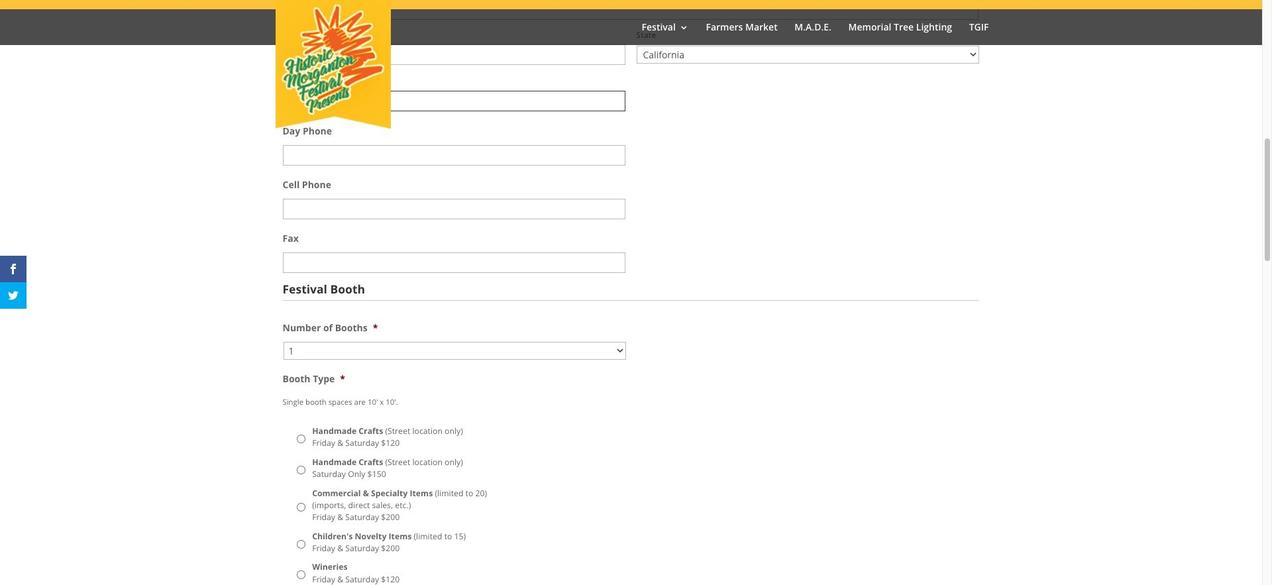 Task type: locate. For each thing, give the bounding box(es) containing it.
historic morganton festival image
[[276, 0, 391, 129]]

None text field
[[283, 0, 978, 20], [283, 198, 625, 219], [283, 252, 625, 273], [283, 0, 978, 20], [283, 198, 625, 219], [283, 252, 625, 273]]

None radio
[[296, 571, 305, 579]]

None radio
[[296, 435, 305, 443], [296, 466, 305, 474], [296, 503, 305, 511], [296, 540, 305, 548], [296, 435, 305, 443], [296, 466, 305, 474], [296, 503, 305, 511], [296, 540, 305, 548]]

None text field
[[283, 44, 625, 65], [283, 91, 625, 111], [283, 145, 625, 165], [283, 44, 625, 65], [283, 91, 625, 111], [283, 145, 625, 165]]



Task type: vqa. For each thing, say whether or not it's contained in the screenshot.
option
no



